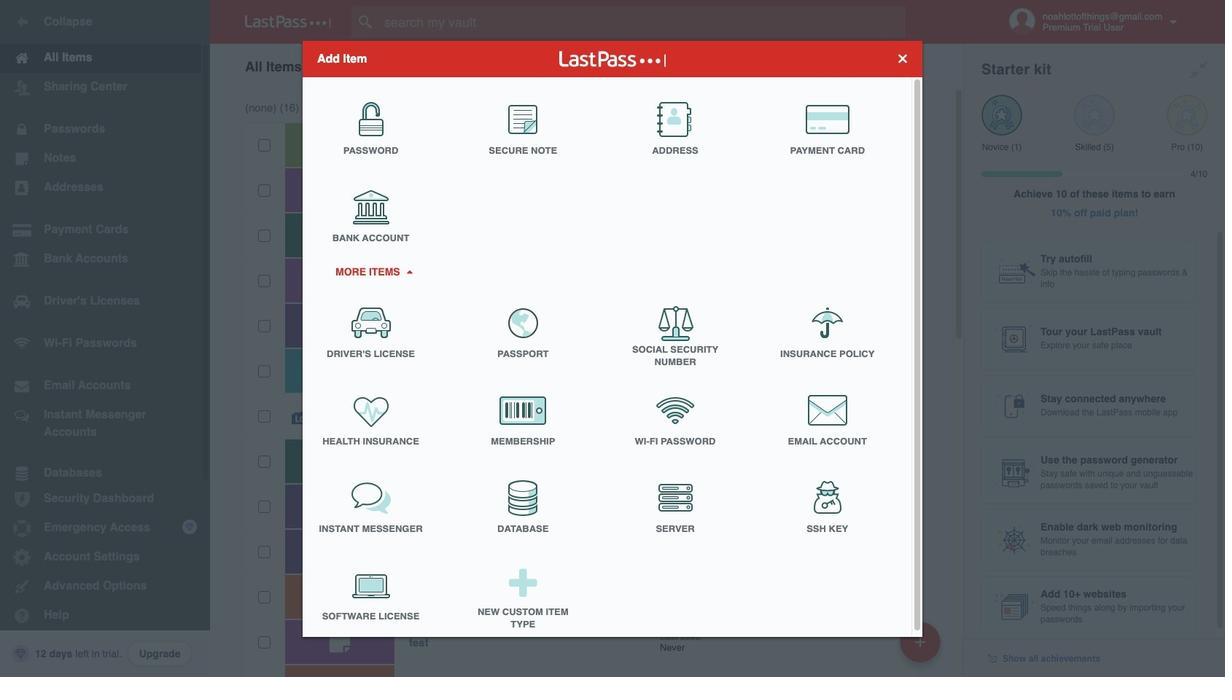 Task type: locate. For each thing, give the bounding box(es) containing it.
Search search field
[[351, 6, 934, 38]]

vault options navigation
[[210, 44, 964, 88]]

caret right image
[[404, 270, 414, 273]]

dialog
[[303, 40, 922, 641]]

lastpass image
[[245, 15, 331, 28]]



Task type: describe. For each thing, give the bounding box(es) containing it.
main navigation navigation
[[0, 0, 210, 677]]

search my vault text field
[[351, 6, 934, 38]]

new item image
[[915, 637, 925, 647]]

new item navigation
[[895, 618, 949, 677]]



Task type: vqa. For each thing, say whether or not it's contained in the screenshot.
main navigation navigation
yes



